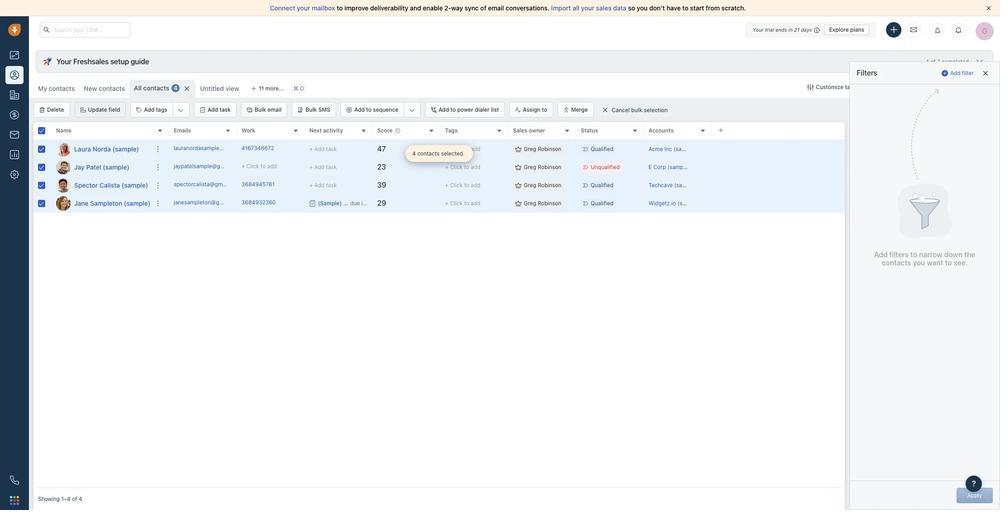 Task type: describe. For each thing, give the bounding box(es) containing it.
selection
[[644, 107, 668, 113]]

(sample) for jay patel (sample)
[[103, 163, 129, 171]]

contact
[[971, 84, 991, 90]]

spectorcalista@gmail.com link
[[174, 180, 241, 190]]

2 vertical spatial of
[[72, 496, 77, 503]]

+ click to add for 29
[[445, 200, 480, 207]]

angle down image
[[178, 106, 184, 115]]

jay
[[74, 163, 85, 171]]

import contacts
[[881, 84, 923, 90]]

jay patel (sample) link
[[74, 163, 129, 172]]

l image
[[56, 142, 71, 156]]

add for 39
[[471, 182, 480, 189]]

name
[[56, 127, 71, 134]]

add for add filters to narrow down the contacts you want to see.
[[874, 251, 888, 259]]

robinson for 23
[[538, 164, 562, 170]]

press space to deselect this row. row containing jane sampleton (sample)
[[33, 194, 169, 213]]

row group containing 47
[[169, 140, 845, 213]]

merge button
[[558, 102, 594, 118]]

qualified for 29
[[591, 200, 614, 207]]

sync
[[465, 4, 479, 12]]

cell for 39
[[712, 176, 845, 194]]

phone image
[[10, 476, 19, 485]]

0 horizontal spatial container_wx8msf4aqz5i3rn1 image
[[309, 200, 316, 206]]

contacts for new
[[99, 85, 125, 92]]

completed
[[942, 58, 969, 65]]

jane
[[74, 199, 89, 207]]

update field
[[88, 106, 120, 113]]

techcave (sample)
[[649, 182, 697, 189]]

name row
[[33, 122, 169, 140]]

janesampleton@gmail.com 3684932360
[[174, 199, 276, 206]]

jay patel (sample)
[[74, 163, 129, 171]]

click for 29
[[450, 200, 463, 207]]

0 vertical spatial import
[[551, 4, 571, 12]]

greg robinson for 47
[[524, 146, 562, 152]]

press space to deselect this row. row containing 47
[[169, 140, 845, 158]]

calista
[[100, 181, 120, 189]]

sampleton
[[90, 199, 122, 207]]

+ click to add for 47
[[445, 146, 480, 152]]

add to power dialer list
[[439, 106, 499, 113]]

4 contacts selected.
[[412, 150, 465, 157]]

import contacts group
[[869, 80, 942, 95]]

so
[[628, 4, 635, 12]]

lauranordasample@gmail.com link
[[174, 144, 251, 154]]

+ add task for 39
[[309, 182, 337, 188]]

greg robinson for 39
[[524, 182, 562, 189]]

techcave
[[649, 182, 673, 189]]

corp
[[653, 164, 666, 170]]

2 vertical spatial 4
[[79, 496, 82, 503]]

robinson for 47
[[538, 146, 562, 152]]

widgetz.io (sample) link
[[649, 200, 700, 207]]

sequence
[[373, 106, 398, 113]]

greg for 47
[[524, 146, 536, 152]]

2 your from the left
[[581, 4, 594, 12]]

showing 1–4 of 4
[[38, 496, 82, 503]]

to inside group
[[366, 106, 371, 113]]

connect your mailbox to improve deliverability and enable 2-way sync of email conversations. import all your sales data so you don't have to start from scratch.
[[270, 4, 746, 12]]

cancel bulk selection
[[612, 107, 668, 113]]

connect
[[270, 4, 295, 12]]

add for add filter
[[950, 70, 961, 76]]

see.
[[954, 259, 968, 267]]

Search your CRM... text field
[[40, 22, 130, 38]]

47
[[377, 145, 386, 153]]

my contacts
[[38, 85, 75, 92]]

bulk sms
[[305, 106, 330, 113]]

laura norda (sample) link
[[74, 145, 139, 154]]

email inside button
[[268, 106, 282, 113]]

e corp (sample)
[[649, 164, 690, 170]]

norda
[[93, 145, 111, 153]]

0 vertical spatial container_wx8msf4aqz5i3rn1 image
[[515, 146, 522, 152]]

explore plans link
[[824, 24, 869, 35]]

add filters to narrow down the contacts you want to see.
[[874, 251, 975, 267]]

(sample) for e corp (sample)
[[667, 164, 690, 170]]

cancel
[[612, 107, 630, 113]]

techcave (sample) link
[[649, 182, 697, 189]]

39
[[377, 181, 386, 189]]

(sample) up widgetz.io (sample) link on the right of page
[[674, 182, 697, 189]]

(sample) for spector calista (sample)
[[122, 181, 148, 189]]

jaypatelsample@gmail.com + click to add
[[174, 163, 277, 170]]

row group containing laura norda (sample)
[[33, 140, 169, 213]]

freshworks switcher image
[[10, 496, 19, 505]]

bulk sms button
[[292, 102, 336, 118]]

click for 39
[[450, 182, 463, 189]]

showing
[[38, 496, 60, 503]]

add tags
[[144, 106, 167, 113]]

qualified for 39
[[591, 182, 614, 189]]

click for 23
[[450, 164, 463, 170]]

add contact
[[959, 84, 991, 90]]

7
[[937, 58, 940, 65]]

cell for 23
[[712, 158, 845, 176]]

score
[[377, 127, 393, 134]]

sms
[[318, 106, 330, 113]]

freshsales
[[73, 57, 109, 66]]

add for add to sequence
[[354, 106, 365, 113]]

bulk
[[631, 107, 642, 113]]

3684945781 link
[[242, 180, 275, 190]]

jaypatelsample@gmail.com
[[174, 163, 243, 170]]

your for your trial ends in 21 days
[[753, 26, 764, 32]]

1 horizontal spatial of
[[480, 4, 486, 12]]

0 vertical spatial you
[[637, 4, 648, 12]]

add for add task
[[208, 106, 218, 113]]

angle down image
[[409, 106, 415, 115]]

trial
[[765, 26, 774, 32]]

deliverability
[[370, 4, 408, 12]]

qualified for 47
[[591, 146, 614, 152]]

enable
[[423, 4, 443, 12]]

add for add contact
[[959, 84, 970, 90]]

cell for 47
[[712, 140, 845, 158]]

add to power dialer list button
[[425, 102, 505, 118]]

3684945781
[[242, 181, 275, 188]]

all
[[573, 4, 579, 12]]

accounts
[[649, 127, 674, 134]]

press space to deselect this row. row containing laura norda (sample)
[[33, 140, 169, 158]]

emails
[[174, 127, 191, 134]]

contacts for import
[[900, 84, 923, 90]]

add to sequence group
[[341, 102, 420, 118]]

add to sequence button
[[341, 103, 404, 117]]

new contacts
[[84, 85, 125, 92]]

close image
[[987, 6, 991, 10]]

spectorcalista@gmail.com
[[174, 181, 241, 188]]

j image for jay patel (sample)
[[56, 160, 71, 174]]

grid containing 47
[[33, 121, 845, 489]]

greg for 29
[[524, 200, 536, 207]]

data
[[613, 4, 626, 12]]

plans
[[850, 26, 864, 33]]

the
[[964, 251, 975, 259]]

container_wx8msf4aqz5i3rn1 image for 29
[[515, 200, 522, 206]]

import inside button
[[881, 84, 898, 90]]

greg robinson for 23
[[524, 164, 562, 170]]

untitled
[[200, 85, 224, 92]]

task for 39
[[326, 182, 337, 188]]

import contacts button
[[869, 80, 927, 95]]

click for 47
[[450, 146, 463, 152]]

don't
[[649, 4, 665, 12]]

add to sequence
[[354, 106, 398, 113]]

⌘
[[293, 85, 298, 92]]



Task type: locate. For each thing, give the bounding box(es) containing it.
container_wx8msf4aqz5i3rn1 image
[[515, 146, 522, 152], [309, 200, 316, 206]]

you
[[637, 4, 648, 12], [913, 259, 925, 267]]

(sample) for jane sampleton (sample)
[[124, 199, 150, 207]]

23
[[377, 163, 386, 171]]

all contacts 4
[[134, 84, 177, 92]]

your freshsales setup guide
[[57, 57, 149, 66]]

11 more... button
[[246, 82, 289, 95]]

grid
[[33, 121, 845, 489]]

janesampleton@gmail.com link
[[174, 199, 242, 208]]

customize
[[816, 84, 844, 90]]

import all your sales data link
[[551, 4, 628, 12]]

want
[[927, 259, 943, 267]]

add
[[950, 70, 961, 76], [959, 84, 970, 90], [144, 106, 154, 113], [208, 106, 218, 113], [354, 106, 365, 113], [439, 106, 449, 113], [314, 145, 325, 152], [314, 164, 325, 170], [314, 182, 325, 188], [874, 251, 888, 259]]

add for add tags
[[144, 106, 154, 113]]

greg for 23
[[524, 164, 536, 170]]

dialer
[[475, 106, 490, 113]]

you right so
[[637, 4, 648, 12]]

+ click to add for 23
[[445, 164, 480, 170]]

you inside the add filters to narrow down the contacts you want to see.
[[913, 259, 925, 267]]

(sample) up spector calista (sample)
[[103, 163, 129, 171]]

delete button
[[33, 102, 70, 118]]

(sample) down techcave (sample)
[[678, 200, 700, 207]]

4 right the all contacts link
[[174, 85, 177, 92]]

1 horizontal spatial your
[[753, 26, 764, 32]]

1 vertical spatial import
[[881, 84, 898, 90]]

your left trial
[[753, 26, 764, 32]]

(sample) for laura norda (sample)
[[113, 145, 139, 153]]

robinson for 29
[[538, 200, 562, 207]]

sales
[[513, 127, 527, 134]]

2 greg robinson from the top
[[524, 164, 562, 170]]

robinson for 39
[[538, 182, 562, 189]]

add for 47
[[471, 146, 480, 152]]

0 horizontal spatial import
[[551, 4, 571, 12]]

container_wx8msf4aqz5i3rn1 image for 23
[[515, 164, 522, 170]]

1 of 7 completed
[[926, 58, 969, 65]]

container_wx8msf4aqz5i3rn1 image
[[807, 84, 814, 90], [602, 107, 608, 113], [515, 164, 522, 170], [515, 182, 522, 188], [515, 200, 522, 206]]

import left all
[[551, 4, 571, 12]]

laura norda (sample)
[[74, 145, 139, 153]]

1 horizontal spatial container_wx8msf4aqz5i3rn1 image
[[515, 146, 522, 152]]

2 + click to add from the top
[[445, 164, 480, 170]]

1 horizontal spatial import
[[881, 84, 898, 90]]

0 horizontal spatial your
[[297, 4, 310, 12]]

spector calista (sample) link
[[74, 181, 148, 190]]

s image
[[56, 178, 71, 192]]

0 vertical spatial 4
[[174, 85, 177, 92]]

3 cell from the top
[[712, 176, 845, 194]]

4167348672
[[242, 145, 274, 151]]

0 horizontal spatial 4
[[79, 496, 82, 503]]

contacts for 4
[[417, 150, 440, 157]]

add for 29
[[471, 200, 480, 207]]

add inside the add filters to narrow down the contacts you want to see.
[[874, 251, 888, 259]]

tags
[[156, 106, 167, 113]]

conversations.
[[506, 4, 549, 12]]

new
[[84, 85, 97, 92]]

of
[[480, 4, 486, 12], [930, 58, 936, 65], [72, 496, 77, 503]]

0 vertical spatial + add task
[[309, 145, 337, 152]]

o
[[300, 85, 304, 92]]

greg robinson for 29
[[524, 200, 562, 207]]

1 + click to add from the top
[[445, 146, 480, 152]]

11 more...
[[259, 85, 284, 92]]

next activity
[[309, 127, 343, 134]]

1 vertical spatial j image
[[56, 196, 71, 211]]

phone element
[[5, 471, 24, 489]]

press space to deselect this row. row containing 39
[[169, 176, 845, 194]]

bulk for bulk email
[[255, 106, 266, 113]]

0 horizontal spatial you
[[637, 4, 648, 12]]

(sample) down name column header on the top of page
[[113, 145, 139, 153]]

row group
[[33, 140, 169, 213], [169, 140, 845, 213]]

container_wx8msf4aqz5i3rn1 image inside customize table button
[[807, 84, 814, 90]]

of right 1–4
[[72, 496, 77, 503]]

4 cell from the top
[[712, 194, 845, 212]]

task inside button
[[220, 106, 231, 113]]

2 vertical spatial + add task
[[309, 182, 337, 188]]

1 your from the left
[[297, 4, 310, 12]]

1 vertical spatial of
[[930, 58, 936, 65]]

in
[[789, 26, 793, 32]]

4 + click to add from the top
[[445, 200, 480, 207]]

1 vertical spatial qualified
[[591, 182, 614, 189]]

widgetz.io (sample)
[[649, 200, 700, 207]]

email down more...
[[268, 106, 282, 113]]

press space to deselect this row. row containing spector calista (sample)
[[33, 176, 169, 194]]

1 vertical spatial your
[[57, 57, 72, 66]]

email image
[[911, 26, 917, 34]]

29
[[377, 199, 386, 207]]

2 vertical spatial qualified
[[591, 200, 614, 207]]

3 greg robinson from the top
[[524, 182, 562, 189]]

bulk down 11
[[255, 106, 266, 113]]

1 vertical spatial + add task
[[309, 164, 337, 170]]

tags
[[445, 127, 458, 134]]

1 vertical spatial you
[[913, 259, 925, 267]]

2 horizontal spatial 4
[[412, 150, 416, 157]]

j image
[[56, 160, 71, 174], [56, 196, 71, 211]]

1–4
[[61, 496, 70, 503]]

+ add task for 23
[[309, 164, 337, 170]]

bulk left 'sms'
[[305, 106, 317, 113]]

1 horizontal spatial your
[[581, 4, 594, 12]]

4 greg from the top
[[524, 200, 536, 207]]

1 bulk from the left
[[255, 106, 266, 113]]

(sample) for acme inc (sample)
[[674, 146, 696, 152]]

explore
[[829, 26, 849, 33]]

0 vertical spatial email
[[488, 4, 504, 12]]

1 greg from the top
[[524, 146, 536, 152]]

filter
[[962, 70, 974, 76]]

laura
[[74, 145, 91, 153]]

my
[[38, 85, 47, 92]]

1 vertical spatial container_wx8msf4aqz5i3rn1 image
[[309, 200, 316, 206]]

view
[[226, 85, 239, 92]]

1 robinson from the top
[[538, 146, 562, 152]]

2 cell from the top
[[712, 158, 845, 176]]

add tags button
[[131, 103, 173, 117]]

2 j image from the top
[[56, 196, 71, 211]]

3 + add task from the top
[[309, 182, 337, 188]]

21
[[794, 26, 800, 32]]

cell for 29
[[712, 194, 845, 212]]

update field button
[[74, 102, 126, 118]]

1 horizontal spatial bulk
[[305, 106, 317, 113]]

activity
[[323, 127, 343, 134]]

add task button
[[194, 102, 237, 118]]

contacts inside grid
[[417, 150, 440, 157]]

1 vertical spatial email
[[268, 106, 282, 113]]

3684932360
[[242, 199, 276, 206]]

contacts inside button
[[900, 84, 923, 90]]

0 horizontal spatial your
[[57, 57, 72, 66]]

your
[[297, 4, 310, 12], [581, 4, 594, 12]]

add for add to power dialer list
[[439, 106, 449, 113]]

0 vertical spatial your
[[753, 26, 764, 32]]

your right all
[[581, 4, 594, 12]]

1 row group from the left
[[33, 140, 169, 213]]

j image left jane
[[56, 196, 71, 211]]

contacts inside the add filters to narrow down the contacts you want to see.
[[882, 259, 911, 267]]

your left mailbox on the left of the page
[[297, 4, 310, 12]]

2 horizontal spatial of
[[930, 58, 936, 65]]

your left freshsales
[[57, 57, 72, 66]]

all contacts link
[[134, 84, 169, 93]]

+ click to add for 39
[[445, 182, 480, 189]]

3 qualified from the top
[[591, 200, 614, 207]]

0 horizontal spatial bulk
[[255, 106, 266, 113]]

bulk for bulk sms
[[305, 106, 317, 113]]

1 horizontal spatial 4
[[174, 85, 177, 92]]

jane sampleton (sample)
[[74, 199, 150, 207]]

3 greg from the top
[[524, 182, 536, 189]]

2 row group from the left
[[169, 140, 845, 213]]

+ add task for 47
[[309, 145, 337, 152]]

jane sampleton (sample) link
[[74, 199, 150, 208]]

acme inc (sample) link
[[649, 146, 696, 152]]

4 inside all contacts 4
[[174, 85, 177, 92]]

delete
[[47, 106, 64, 113]]

mailbox
[[312, 4, 335, 12]]

table
[[845, 84, 858, 90]]

greg for 39
[[524, 182, 536, 189]]

3 robinson from the top
[[538, 182, 562, 189]]

4 greg robinson from the top
[[524, 200, 562, 207]]

4167348672 link
[[242, 144, 274, 154]]

more...
[[265, 85, 284, 92]]

press space to deselect this row. row containing jay patel (sample)
[[33, 158, 169, 176]]

task for 47
[[326, 145, 337, 152]]

(sample) right the calista on the left of the page
[[122, 181, 148, 189]]

bulk email button
[[241, 102, 287, 118]]

email right sync
[[488, 4, 504, 12]]

contacts
[[900, 84, 923, 90], [143, 84, 169, 92], [49, 85, 75, 92], [99, 85, 125, 92], [417, 150, 440, 157], [882, 259, 911, 267]]

1 j image from the top
[[56, 160, 71, 174]]

jaypatelsample@gmail.com link
[[174, 162, 243, 172]]

update
[[88, 106, 107, 113]]

4 inside grid
[[412, 150, 416, 157]]

way
[[451, 4, 463, 12]]

selected.
[[441, 150, 465, 157]]

(sample) right the corp
[[667, 164, 690, 170]]

(sample)
[[113, 145, 139, 153], [674, 146, 696, 152], [103, 163, 129, 171], [667, 164, 690, 170], [122, 181, 148, 189], [674, 182, 697, 189], [124, 199, 150, 207], [678, 200, 700, 207]]

2 robinson from the top
[[538, 164, 562, 170]]

add tags group
[[130, 102, 190, 118]]

2 bulk from the left
[[305, 106, 317, 113]]

add filter link
[[942, 66, 974, 80]]

acme
[[649, 146, 663, 152]]

assign to
[[523, 106, 547, 113]]

widgetz.io
[[649, 200, 676, 207]]

0 vertical spatial qualified
[[591, 146, 614, 152]]

4 right 47
[[412, 150, 416, 157]]

0 vertical spatial of
[[480, 4, 486, 12]]

4 right 1–4
[[79, 496, 82, 503]]

2 + add task from the top
[[309, 164, 337, 170]]

1 horizontal spatial email
[[488, 4, 504, 12]]

from
[[706, 4, 720, 12]]

janesampleton@gmail.com
[[174, 199, 242, 206]]

1 horizontal spatial you
[[913, 259, 925, 267]]

power
[[457, 106, 473, 113]]

2-
[[444, 4, 451, 12]]

1 greg robinson from the top
[[524, 146, 562, 152]]

add for 23
[[471, 164, 480, 170]]

patel
[[86, 163, 101, 171]]

of right 1
[[930, 58, 936, 65]]

(sample) inside 'link'
[[124, 199, 150, 207]]

j image left jay
[[56, 160, 71, 174]]

task for 23
[[326, 164, 337, 170]]

(sample) right inc
[[674, 146, 696, 152]]

1 qualified from the top
[[591, 146, 614, 152]]

improve
[[344, 4, 368, 12]]

cell
[[712, 140, 845, 158], [712, 158, 845, 176], [712, 176, 845, 194], [712, 194, 845, 212]]

1 cell from the top
[[712, 140, 845, 158]]

your for your freshsales setup guide
[[57, 57, 72, 66]]

press space to deselect this row. row
[[33, 140, 169, 158], [169, 140, 845, 158], [33, 158, 169, 176], [169, 158, 845, 176], [33, 176, 169, 194], [169, 176, 845, 194], [33, 194, 169, 213], [169, 194, 845, 213]]

add task
[[208, 106, 231, 113]]

connect your mailbox link
[[270, 4, 337, 12]]

add inside "group"
[[144, 106, 154, 113]]

of right sync
[[480, 4, 486, 12]]

sales owner
[[513, 127, 545, 134]]

3 + click to add from the top
[[445, 182, 480, 189]]

you left want
[[913, 259, 925, 267]]

add inside button
[[959, 84, 970, 90]]

1 + add task from the top
[[309, 145, 337, 152]]

acme inc (sample)
[[649, 146, 696, 152]]

2 qualified from the top
[[591, 182, 614, 189]]

0 horizontal spatial email
[[268, 106, 282, 113]]

press space to deselect this row. row containing 23
[[169, 158, 845, 176]]

container_wx8msf4aqz5i3rn1 image for 39
[[515, 182, 522, 188]]

setup
[[110, 57, 129, 66]]

4 robinson from the top
[[538, 200, 562, 207]]

+ click to add
[[445, 146, 480, 152], [445, 164, 480, 170], [445, 182, 480, 189], [445, 200, 480, 207]]

add inside group
[[354, 106, 365, 113]]

1 vertical spatial 4
[[412, 150, 416, 157]]

contacts for my
[[49, 85, 75, 92]]

inc
[[665, 146, 672, 152]]

sales
[[596, 4, 611, 12]]

contacts for all
[[143, 84, 169, 92]]

spector
[[74, 181, 98, 189]]

days
[[801, 26, 812, 32]]

2 greg from the top
[[524, 164, 536, 170]]

(sample) right "sampleton" at the top left
[[124, 199, 150, 207]]

0 vertical spatial j image
[[56, 160, 71, 174]]

0 horizontal spatial of
[[72, 496, 77, 503]]

press space to deselect this row. row containing 29
[[169, 194, 845, 213]]

j image for jane sampleton (sample)
[[56, 196, 71, 211]]

name column header
[[52, 122, 169, 140]]

import right table
[[881, 84, 898, 90]]



Task type: vqa. For each thing, say whether or not it's contained in the screenshot.
Add to power dialer list button
yes



